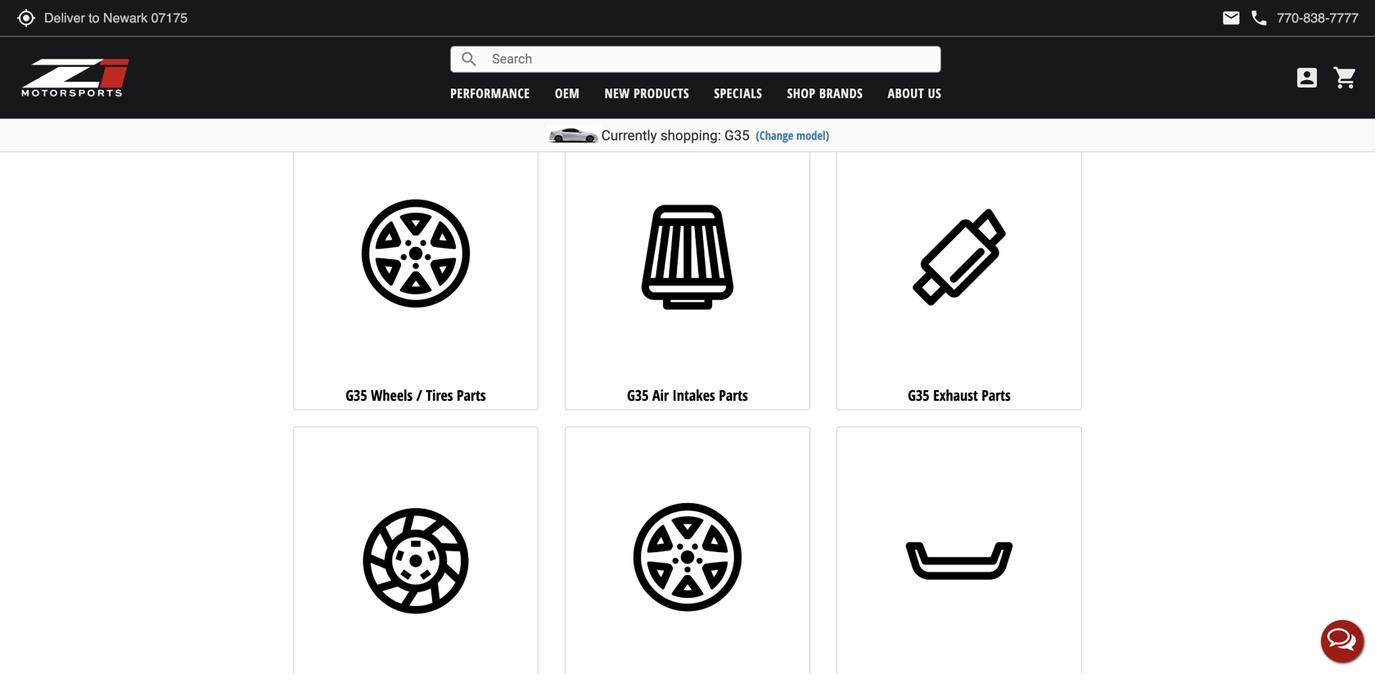 Task type: locate. For each thing, give the bounding box(es) containing it.
account_box link
[[1290, 65, 1325, 91]]

g35 suspension parts link
[[565, 0, 810, 107]]

g35 air intakes parts
[[627, 386, 748, 406]]

g35air intakes image
[[570, 140, 805, 375]]

mail
[[1222, 8, 1241, 28]]

oem left new
[[555, 84, 580, 102]]

parts inside the g35 suspension parts link
[[720, 82, 749, 102]]

currently shopping: g35 (change model)
[[602, 127, 830, 144]]

g35 air intakes parts link
[[565, 123, 810, 411]]

g35 left brakes
[[887, 82, 908, 102]]

parts
[[429, 82, 458, 102], [720, 82, 749, 102], [1003, 82, 1032, 102], [457, 386, 486, 406], [719, 386, 748, 406], [982, 386, 1011, 406]]

g35brakes image
[[842, 0, 1077, 71]]

performance
[[450, 84, 530, 102]]

g35front bumper image
[[842, 444, 1077, 675]]

shopping_cart
[[1333, 65, 1359, 91]]

g35 wheels / tires parts
[[346, 386, 486, 406]]

oem
[[399, 82, 425, 102], [555, 84, 580, 102]]

about us link
[[888, 84, 942, 102]]

g35 exhaust parts link
[[837, 123, 1082, 411]]

parts inside g35 exhaust parts link
[[982, 386, 1011, 406]]

g35 left air
[[627, 386, 649, 406]]

g35 left the wheels
[[346, 386, 367, 406]]

us
[[928, 84, 942, 102]]

oem link
[[555, 84, 580, 102]]

oem down g35oem parts image
[[399, 82, 425, 102]]

mail phone
[[1222, 8, 1269, 28]]

performance link
[[450, 84, 530, 102]]

new products
[[605, 84, 689, 102]]

g35
[[373, 82, 395, 102], [626, 82, 648, 102], [887, 82, 908, 102], [725, 127, 750, 144], [346, 386, 367, 406], [627, 386, 649, 406], [908, 386, 930, 406]]

g35 for g35 oem  parts
[[373, 82, 395, 102]]

shop brands
[[787, 84, 863, 102]]

g35 left (change at the top
[[725, 127, 750, 144]]

g35 left exhaust
[[908, 386, 930, 406]]

0 horizontal spatial oem
[[399, 82, 425, 102]]

currently
[[602, 127, 657, 144]]

parts inside g35 oem  parts link
[[429, 82, 458, 102]]

(change model) link
[[756, 127, 830, 143]]

g35wheels image
[[570, 444, 805, 675]]

g35 down g35oem parts image
[[373, 82, 395, 102]]

g35 wheels / tires parts link
[[293, 123, 539, 411]]

suspension
[[652, 82, 716, 102]]

g35 inside "link"
[[627, 386, 649, 406]]

g35 oem  parts link
[[293, 0, 539, 107]]

parts inside g35 air intakes parts "link"
[[719, 386, 748, 406]]

g35 for g35 brakes & brake parts
[[887, 82, 908, 102]]

g35 brakes & brake parts link
[[837, 0, 1082, 107]]

&
[[954, 82, 963, 102]]

about
[[888, 84, 924, 102]]

shop
[[787, 84, 816, 102]]

model)
[[797, 127, 830, 143]]

air
[[652, 386, 669, 406]]

g35 up currently on the top left of page
[[626, 82, 648, 102]]

about us
[[888, 84, 942, 102]]



Task type: vqa. For each thing, say whether or not it's contained in the screenshot.
'shopping_cart' link
yes



Task type: describe. For each thing, give the bounding box(es) containing it.
g35 exhaust parts
[[908, 386, 1011, 406]]

wheels
[[371, 386, 413, 406]]

account_box
[[1294, 65, 1321, 91]]

parts inside g35 wheels / tires parts link
[[457, 386, 486, 406]]

new
[[605, 84, 630, 102]]

g35wheels / tires image
[[298, 140, 533, 375]]

shopping:
[[661, 127, 721, 144]]

exhaust
[[933, 386, 978, 406]]

1 horizontal spatial oem
[[555, 84, 580, 102]]

z1 motorsports logo image
[[20, 57, 131, 98]]

g35 for g35 exhaust parts
[[908, 386, 930, 406]]

g35 for g35 wheels / tires parts
[[346, 386, 367, 406]]

g35exhaust image
[[842, 140, 1077, 375]]

brands
[[820, 84, 863, 102]]

parts inside g35 brakes & brake parts link
[[1003, 82, 1032, 102]]

specials link
[[714, 84, 762, 102]]

specials
[[714, 84, 762, 102]]

Search search field
[[479, 47, 941, 72]]

my_location
[[16, 8, 36, 28]]

mail link
[[1222, 8, 1241, 28]]

g35oem parts image
[[298, 0, 533, 71]]

shop brands link
[[787, 84, 863, 102]]

g35clutch and flywheel image
[[298, 444, 533, 675]]

new products link
[[605, 84, 689, 102]]

shopping_cart link
[[1329, 65, 1359, 91]]

/
[[416, 386, 422, 406]]

phone link
[[1250, 8, 1359, 28]]

g35 for g35 air intakes parts
[[627, 386, 649, 406]]

products
[[634, 84, 689, 102]]

g35 suspension parts
[[626, 82, 749, 102]]

g35 for g35 suspension parts
[[626, 82, 648, 102]]

g35 brakes & brake parts
[[887, 82, 1032, 102]]

(change
[[756, 127, 794, 143]]

phone
[[1250, 8, 1269, 28]]

tires
[[426, 386, 453, 406]]

brake
[[966, 82, 999, 102]]

g35suspension image
[[570, 0, 805, 71]]

intakes
[[673, 386, 715, 406]]

brakes
[[912, 82, 951, 102]]

g35 oem  parts
[[373, 82, 458, 102]]

search
[[459, 50, 479, 69]]



